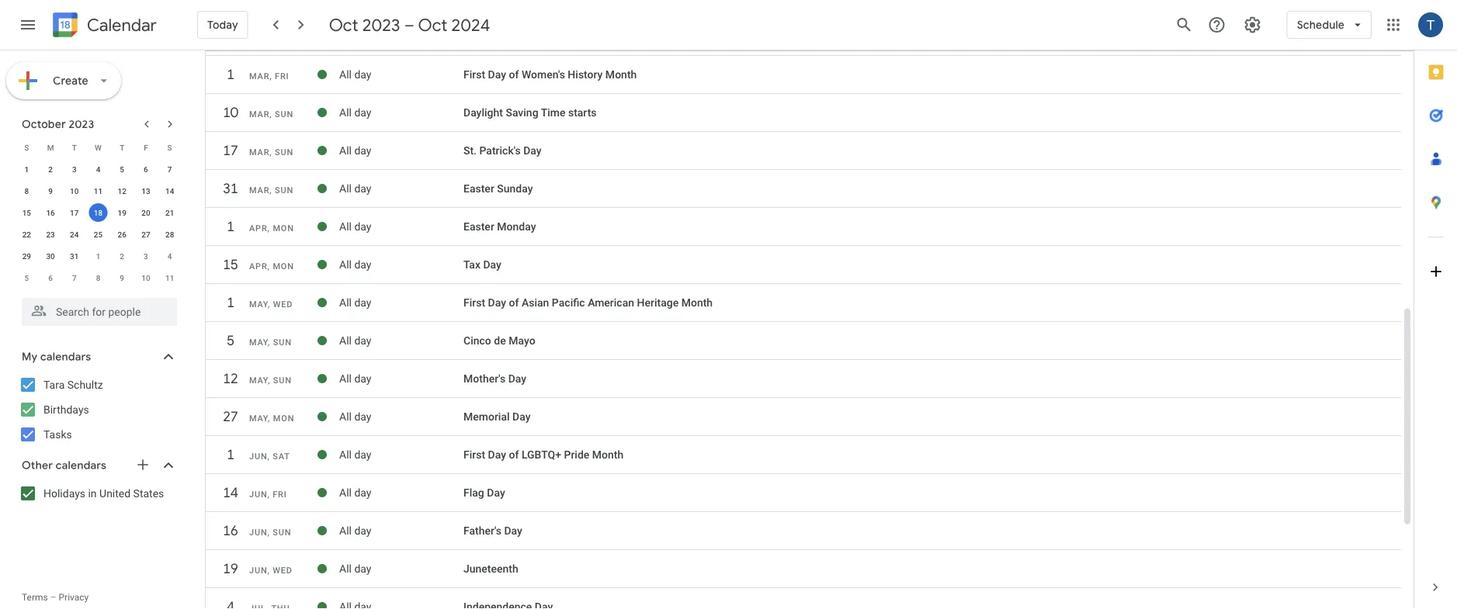 Task type: describe. For each thing, give the bounding box(es) containing it.
first day of asian pacific american heritage month
[[464, 296, 713, 309]]

my calendars button
[[3, 345, 193, 370]]

may , mon
[[249, 414, 294, 424]]

all for memorial day
[[339, 411, 352, 423]]

cinco de mayo button
[[464, 334, 535, 347]]

apr , mon for 15
[[249, 262, 294, 271]]

all day for flag day
[[339, 487, 371, 499]]

terms – privacy
[[22, 592, 89, 603]]

1 horizontal spatial 3
[[144, 252, 148, 261]]

may for 1
[[249, 300, 268, 309]]

flag day
[[464, 487, 505, 499]]

19 element
[[113, 203, 131, 222]]

day for memorial day
[[354, 411, 371, 423]]

29 element
[[17, 247, 36, 266]]

4 1 row from the top
[[206, 441, 1401, 477]]

first day of women's history month
[[464, 68, 637, 81]]

all day cell for juneteenth
[[339, 557, 464, 582]]

mon for 15
[[273, 262, 294, 271]]

create
[[53, 74, 88, 88]]

main drawer image
[[19, 16, 37, 34]]

5 for 5 link at the left bottom of page
[[226, 332, 234, 350]]

31 link
[[217, 175, 245, 203]]

, for mother's day
[[268, 376, 270, 385]]

today
[[207, 18, 238, 32]]

3 1 row from the top
[[206, 289, 1401, 325]]

juneteenth
[[464, 563, 518, 575]]

all day cell for easter monday
[[339, 214, 464, 239]]

all day cell for easter sunday
[[339, 176, 464, 201]]

26 element
[[113, 225, 131, 244]]

all day for daylight saving time starts
[[339, 106, 371, 119]]

schultz
[[67, 378, 103, 391]]

first day of asian pacific american heritage month button
[[464, 296, 713, 309]]

mar for 1
[[249, 71, 270, 81]]

16 for the 16 element in the top left of the page
[[46, 208, 55, 217]]

starts
[[568, 106, 597, 119]]

all day cell for tax day
[[339, 252, 464, 277]]

all day cell for first day of asian pacific american heritage month
[[339, 290, 464, 315]]

2 oct from the left
[[418, 14, 448, 36]]

holidays
[[43, 487, 85, 500]]

first for first day of women's history month
[[464, 68, 485, 81]]

19 row
[[206, 555, 1401, 591]]

0 horizontal spatial 2
[[48, 165, 53, 174]]

lgbtq+
[[522, 449, 561, 461]]

other calendars
[[22, 459, 106, 473]]

memorial day button
[[464, 411, 531, 423]]

all for easter monday
[[339, 220, 352, 233]]

2 t from the left
[[120, 143, 124, 152]]

father's day button
[[464, 525, 522, 537]]

0 vertical spatial 5
[[120, 165, 124, 174]]

tax
[[464, 258, 481, 271]]

all day cell for flag day
[[339, 481, 464, 505]]

14 link
[[217, 479, 245, 507]]

15 for 15 element
[[22, 208, 31, 217]]

day for mother's day
[[508, 372, 526, 385]]

0 horizontal spatial 3
[[72, 165, 77, 174]]

all day cell for memorial day
[[339, 404, 464, 429]]

may , wed
[[249, 300, 293, 309]]

first day of lgbtq+ pride month
[[464, 449, 624, 461]]

mar , sun for 10
[[249, 109, 294, 119]]

1 link for first day of lgbtq+ pride month
[[217, 441, 245, 469]]

asian
[[522, 296, 549, 309]]

13 element
[[137, 182, 155, 200]]

, for flag day
[[267, 490, 270, 500]]

row containing 29
[[15, 245, 182, 267]]

other calendars button
[[3, 453, 193, 478]]

states
[[133, 487, 164, 500]]

october
[[22, 117, 66, 131]]

all for first day of women's history month
[[339, 68, 352, 81]]

all day cell for st. patrick's day
[[339, 138, 464, 163]]

st. patrick's day button
[[464, 144, 542, 157]]

1 for easter monday
[[226, 218, 234, 236]]

may for 5
[[249, 338, 268, 347]]

holidays in united states
[[43, 487, 164, 500]]

1 for first day of lgbtq+ pride month
[[226, 446, 234, 464]]

10 for november 10 "element"
[[141, 273, 150, 283]]

0 vertical spatial 4
[[96, 165, 100, 174]]

11 for 11 element
[[94, 186, 103, 196]]

in
[[88, 487, 97, 500]]

day for cinco de mayo
[[354, 334, 371, 347]]

mother's
[[464, 372, 506, 385]]

w
[[95, 143, 102, 152]]

15 for 15 link
[[222, 256, 238, 274]]

all for daylight saving time starts
[[339, 106, 352, 119]]

1 up november 8 element
[[96, 252, 100, 261]]

november 7 element
[[65, 269, 84, 287]]

, for first day of asian pacific american heritage month
[[268, 300, 270, 309]]

26
[[118, 230, 126, 239]]

all day for first day of lgbtq+ pride month
[[339, 449, 371, 461]]

november 8 element
[[89, 269, 108, 287]]

1 for first day of asian pacific american heritage month
[[226, 294, 234, 312]]

st.
[[464, 144, 477, 157]]

mon for 1
[[273, 224, 294, 233]]

birthdays
[[43, 403, 89, 416]]

of for women's
[[509, 68, 519, 81]]

sun for 31
[[275, 186, 294, 195]]

all for juneteenth
[[339, 563, 352, 575]]

5 for november 5 element
[[24, 273, 29, 283]]

other
[[22, 459, 53, 473]]

, for father's day
[[267, 528, 270, 538]]

united
[[99, 487, 131, 500]]

all day for tax day
[[339, 258, 371, 271]]

november 5 element
[[17, 269, 36, 287]]

10 for 10 element
[[70, 186, 79, 196]]

18
[[94, 208, 103, 217]]

sun for 5
[[273, 338, 292, 347]]

day for juneteenth
[[354, 563, 371, 575]]

sun for 17
[[275, 148, 294, 157]]

day for first day of women's history month
[[488, 68, 506, 81]]

21
[[165, 208, 174, 217]]

october 2023
[[22, 117, 94, 131]]

all day for easter sunday
[[339, 182, 371, 195]]

13
[[141, 186, 150, 196]]

day for first day of asian pacific american heritage month
[[488, 296, 506, 309]]

day for flag day
[[354, 487, 371, 499]]

Search for people text field
[[31, 298, 168, 326]]

4 inside "element"
[[168, 252, 172, 261]]

calendar element
[[50, 9, 157, 43]]

1 horizontal spatial 7
[[168, 165, 172, 174]]

10 for 10 link
[[222, 104, 238, 122]]

18 cell
[[86, 202, 110, 224]]

create button
[[6, 62, 121, 99]]

row containing 22
[[15, 224, 182, 245]]

15 element
[[17, 203, 36, 222]]

cinco
[[464, 334, 491, 347]]

, for st. patrick's day
[[270, 148, 272, 157]]

may for 12
[[249, 376, 268, 385]]

, for juneteenth
[[267, 566, 270, 576]]

all day for st. patrick's day
[[339, 144, 371, 157]]

easter sunday button
[[464, 182, 533, 195]]

all for first day of asian pacific american heritage month
[[339, 296, 352, 309]]

november 9 element
[[113, 269, 131, 287]]

sat
[[273, 452, 290, 462]]

17 link
[[217, 137, 245, 165]]

sun for 16
[[273, 528, 291, 538]]

25
[[94, 230, 103, 239]]

24 element
[[65, 225, 84, 244]]

, for first day of lgbtq+ pride month
[[267, 452, 270, 462]]

21 element
[[160, 203, 179, 222]]

27 for "27" link on the bottom of the page
[[222, 408, 238, 426]]

row containing s
[[15, 137, 182, 158]]

privacy link
[[59, 592, 89, 603]]

18, today element
[[89, 203, 108, 222]]

row containing 8
[[15, 180, 182, 202]]

20
[[141, 208, 150, 217]]

2024
[[451, 14, 490, 36]]

31 row
[[206, 175, 1401, 210]]

jun for 14
[[249, 490, 267, 500]]

tasks
[[43, 428, 72, 441]]

19 for 19 element
[[118, 208, 126, 217]]

time
[[541, 106, 566, 119]]

may , sun for 12
[[249, 376, 292, 385]]

jun , sat
[[249, 452, 290, 462]]

5 link
[[217, 327, 245, 355]]

sunday
[[497, 182, 533, 195]]

jun , wed
[[249, 566, 292, 576]]

12 row
[[206, 365, 1401, 401]]

2 s from the left
[[167, 143, 172, 152]]

flag
[[464, 487, 484, 499]]

saving
[[506, 106, 538, 119]]

mar , sun for 17
[[249, 148, 294, 157]]

all day for first day of asian pacific american heritage month
[[339, 296, 371, 309]]

easter monday button
[[464, 220, 536, 233]]

0 horizontal spatial 6
[[48, 273, 53, 283]]

, for cinco de mayo
[[268, 338, 270, 347]]

memorial
[[464, 411, 510, 423]]

november 11 element
[[160, 269, 179, 287]]

daylight saving time starts button
[[464, 106, 597, 119]]

0 horizontal spatial –
[[50, 592, 56, 603]]

calendars for my calendars
[[40, 350, 91, 364]]

of for lgbtq+
[[509, 449, 519, 461]]

0 vertical spatial 8
[[24, 186, 29, 196]]

17 row
[[206, 137, 1401, 172]]

14 row
[[206, 479, 1401, 515]]

mayo
[[509, 334, 535, 347]]

1 up 15 element
[[24, 165, 29, 174]]

row containing 5
[[15, 267, 182, 289]]

1 horizontal spatial 2
[[120, 252, 124, 261]]

jun , sun
[[249, 528, 291, 538]]

flag day button
[[464, 487, 505, 499]]

tax day
[[464, 258, 501, 271]]

november 3 element
[[137, 247, 155, 266]]

father's day
[[464, 525, 522, 537]]

24
[[70, 230, 79, 239]]

add other calendars image
[[135, 457, 151, 473]]

juneteenth button
[[464, 563, 518, 575]]

all day for mother's day
[[339, 372, 371, 385]]

0 vertical spatial –
[[404, 14, 414, 36]]

my
[[22, 350, 38, 364]]

17 for 17 link
[[222, 142, 238, 160]]

first day of women's history month button
[[464, 68, 637, 81]]

pacific
[[552, 296, 585, 309]]



Task type: locate. For each thing, give the bounding box(es) containing it.
day up the daylight
[[488, 68, 506, 81]]

day right father's
[[504, 525, 522, 537]]

1 horizontal spatial oct
[[418, 14, 448, 36]]

fri for 14
[[273, 490, 287, 500]]

all inside 5 row
[[339, 334, 352, 347]]

1 vertical spatial 16
[[222, 522, 238, 540]]

8 all from the top
[[339, 334, 352, 347]]

12 all from the top
[[339, 487, 352, 499]]

jun for 19
[[249, 566, 267, 576]]

10 all day cell from the top
[[339, 404, 464, 429]]

5 up 12 link
[[226, 332, 234, 350]]

12 link
[[217, 365, 245, 393]]

mar , sun
[[249, 109, 294, 119], [249, 148, 294, 157], [249, 186, 294, 195]]

day inside 19 row
[[354, 563, 371, 575]]

8 down the november 1 element
[[96, 273, 100, 283]]

14 element
[[160, 182, 179, 200]]

jun inside 19 row
[[249, 566, 267, 576]]

30 element
[[41, 247, 60, 266]]

27 row
[[206, 403, 1401, 439]]

memorial day
[[464, 411, 531, 423]]

1 link
[[217, 61, 245, 89], [217, 213, 245, 241], [217, 289, 245, 317], [217, 441, 245, 469]]

all for mother's day
[[339, 372, 352, 385]]

5 all day cell from the top
[[339, 214, 464, 239]]

month for first day of women's history month
[[605, 68, 637, 81]]

19 link
[[217, 555, 245, 583]]

apr , mon inside '15' row
[[249, 262, 294, 271]]

0 vertical spatial 3
[[72, 165, 77, 174]]

10 element
[[65, 182, 84, 200]]

, inside 27 row
[[268, 414, 270, 424]]

1 vertical spatial fri
[[273, 490, 287, 500]]

3 all day cell from the top
[[339, 138, 464, 163]]

row up november 8 element
[[15, 245, 182, 267]]

mother's day
[[464, 372, 526, 385]]

1 vertical spatial calendars
[[56, 459, 106, 473]]

27 inside row group
[[141, 230, 150, 239]]

0 vertical spatial 6
[[144, 165, 148, 174]]

day for father's day
[[354, 525, 371, 537]]

0 horizontal spatial t
[[72, 143, 77, 152]]

first day of lgbtq+ pride month button
[[464, 449, 624, 461]]

31 element
[[65, 247, 84, 266]]

7 down 31 element
[[72, 273, 77, 283]]

3 of from the top
[[509, 449, 519, 461]]

all day cell
[[339, 62, 464, 87], [339, 100, 464, 125], [339, 138, 464, 163], [339, 176, 464, 201], [339, 214, 464, 239], [339, 252, 464, 277], [339, 290, 464, 315], [339, 328, 464, 353], [339, 366, 464, 391], [339, 404, 464, 429], [339, 443, 464, 467], [339, 481, 464, 505], [339, 519, 464, 543], [339, 557, 464, 582]]

sun up "may , mon"
[[273, 376, 292, 385]]

month for first day of lgbtq+ pride month
[[592, 449, 624, 461]]

1 up 10 link
[[226, 66, 234, 83]]

31 for 31 element
[[70, 252, 79, 261]]

day for tax day
[[483, 258, 501, 271]]

22
[[22, 230, 31, 239]]

1 vertical spatial 3
[[144, 252, 148, 261]]

all day for juneteenth
[[339, 563, 371, 575]]

day right the flag
[[487, 487, 505, 499]]

day right patrick's
[[523, 144, 542, 157]]

2 vertical spatial mar , sun
[[249, 186, 294, 195]]

sun inside 16 row
[[273, 528, 291, 538]]

1 may from the top
[[249, 300, 268, 309]]

1 1 link from the top
[[217, 61, 245, 89]]

apr , mon
[[249, 224, 294, 233], [249, 262, 294, 271]]

14 inside 14 element
[[165, 186, 174, 196]]

mon
[[273, 224, 294, 233], [273, 262, 294, 271], [273, 414, 294, 424]]

9 all day from the top
[[339, 372, 371, 385]]

10 up 17 link
[[222, 104, 238, 122]]

all inside 10 row
[[339, 106, 352, 119]]

1 link up 10 link
[[217, 61, 245, 89]]

of left asian
[[509, 296, 519, 309]]

calendars up in
[[56, 459, 106, 473]]

mar , sun inside 17 row
[[249, 148, 294, 157]]

1 vertical spatial 14
[[222, 484, 238, 502]]

2 all from the top
[[339, 106, 352, 119]]

mon inside 27 row
[[273, 414, 294, 424]]

1 jun from the top
[[249, 452, 267, 462]]

mar , sun right 17 link
[[249, 148, 294, 157]]

1 horizontal spatial 11
[[165, 273, 174, 283]]

day inside 16 row
[[354, 525, 371, 537]]

None search field
[[0, 292, 193, 326]]

1 vertical spatial 2
[[120, 252, 124, 261]]

1 vertical spatial 17
[[70, 208, 79, 217]]

4 all from the top
[[339, 182, 352, 195]]

mar
[[249, 71, 270, 81], [249, 109, 270, 119], [249, 148, 270, 157], [249, 186, 270, 195]]

heritage
[[637, 296, 679, 309]]

1 horizontal spatial 2023
[[362, 14, 400, 36]]

3 1 link from the top
[[217, 289, 245, 317]]

1 vertical spatial 5
[[24, 273, 29, 283]]

row up 11 element
[[15, 137, 182, 158]]

17 element
[[65, 203, 84, 222]]

, for easter sunday
[[270, 186, 272, 195]]

3 mar , sun from the top
[[249, 186, 294, 195]]

, inside '15' row
[[268, 262, 270, 271]]

1 horizontal spatial 12
[[222, 370, 238, 388]]

day for first day of lgbtq+ pride month
[[488, 449, 506, 461]]

1 vertical spatial 11
[[165, 273, 174, 283]]

all day cell for father's day
[[339, 519, 464, 543]]

1 vertical spatial easter
[[464, 220, 494, 233]]

all day inside 5 row
[[339, 334, 371, 347]]

1 vertical spatial 8
[[96, 273, 100, 283]]

may inside 5 row
[[249, 338, 268, 347]]

may , sun up "may , mon"
[[249, 376, 292, 385]]

6 day from the top
[[354, 258, 371, 271]]

1 vertical spatial 4
[[168, 252, 172, 261]]

row
[[15, 137, 182, 158], [15, 158, 182, 180], [15, 180, 182, 202], [15, 202, 182, 224], [15, 224, 182, 245], [15, 245, 182, 267], [15, 267, 182, 289], [206, 593, 1401, 609]]

11 all from the top
[[339, 449, 352, 461]]

1 wed from the top
[[273, 300, 293, 309]]

, for first day of women's history month
[[270, 71, 272, 81]]

19 inside row group
[[118, 208, 126, 217]]

sun right 31 link
[[275, 186, 294, 195]]

1 mon from the top
[[273, 224, 294, 233]]

8 day from the top
[[354, 334, 371, 347]]

day
[[488, 68, 506, 81], [523, 144, 542, 157], [483, 258, 501, 271], [488, 296, 506, 309], [508, 372, 526, 385], [512, 411, 531, 423], [488, 449, 506, 461], [487, 487, 505, 499], [504, 525, 522, 537]]

day inside "14" row
[[487, 487, 505, 499]]

tax day button
[[464, 258, 501, 271]]

2 easter from the top
[[464, 220, 494, 233]]

0 horizontal spatial 9
[[48, 186, 53, 196]]

14 all day cell from the top
[[339, 557, 464, 582]]

all
[[339, 68, 352, 81], [339, 106, 352, 119], [339, 144, 352, 157], [339, 182, 352, 195], [339, 220, 352, 233], [339, 258, 352, 271], [339, 296, 352, 309], [339, 334, 352, 347], [339, 372, 352, 385], [339, 411, 352, 423], [339, 449, 352, 461], [339, 487, 352, 499], [339, 525, 352, 537], [339, 563, 352, 575]]

11 down november 4 "element"
[[165, 273, 174, 283]]

apr for 15
[[249, 262, 268, 271]]

4 jun from the top
[[249, 566, 267, 576]]

sun inside 5 row
[[273, 338, 292, 347]]

first
[[464, 68, 485, 81], [464, 296, 485, 309], [464, 449, 485, 461]]

27 down 12 link
[[222, 408, 238, 426]]

all day cell inside 5 row
[[339, 328, 464, 353]]

all day cell inside 19 row
[[339, 557, 464, 582]]

19 up 26
[[118, 208, 126, 217]]

first up the daylight
[[464, 68, 485, 81]]

23
[[46, 230, 55, 239]]

7
[[168, 165, 172, 174], [72, 273, 77, 283]]

row containing 1
[[15, 158, 182, 180]]

, inside 10 row
[[270, 109, 272, 119]]

1 horizontal spatial 6
[[144, 165, 148, 174]]

12 down 5 link at the left bottom of page
[[222, 370, 238, 388]]

0 horizontal spatial s
[[24, 143, 29, 152]]

8 all day from the top
[[339, 334, 371, 347]]

10 all from the top
[[339, 411, 352, 423]]

16 up 23
[[46, 208, 55, 217]]

all day cell inside "14" row
[[339, 481, 464, 505]]

1 vertical spatial 19
[[222, 560, 238, 578]]

row group
[[15, 158, 182, 289]]

0 vertical spatial 12
[[118, 186, 126, 196]]

2023 for oct
[[362, 14, 400, 36]]

all day for first day of women's history month
[[339, 68, 371, 81]]

5 day from the top
[[354, 220, 371, 233]]

may
[[249, 300, 268, 309], [249, 338, 268, 347], [249, 376, 268, 385], [249, 414, 268, 424]]

15
[[22, 208, 31, 217], [222, 256, 238, 274]]

29
[[22, 252, 31, 261]]

1 first from the top
[[464, 68, 485, 81]]

17 inside row
[[222, 142, 238, 160]]

6 down 30 element
[[48, 273, 53, 283]]

1 vertical spatial –
[[50, 592, 56, 603]]

row up 25 element
[[15, 202, 182, 224]]

day inside 16 row
[[504, 525, 522, 537]]

may for 27
[[249, 414, 268, 424]]

mar for 17
[[249, 148, 270, 157]]

all for father's day
[[339, 525, 352, 537]]

3 mon from the top
[[273, 414, 294, 424]]

9 day from the top
[[354, 372, 371, 385]]

0 horizontal spatial 17
[[70, 208, 79, 217]]

, inside 16 row
[[267, 528, 270, 538]]

easter inside 1 row
[[464, 220, 494, 233]]

1 link down "27" link on the bottom of the page
[[217, 441, 245, 469]]

easter for 1
[[464, 220, 494, 233]]

4
[[96, 165, 100, 174], [168, 252, 172, 261]]

month
[[605, 68, 637, 81], [681, 296, 713, 309], [592, 449, 624, 461]]

28 element
[[160, 225, 179, 244]]

0 horizontal spatial 8
[[24, 186, 29, 196]]

1 vertical spatial 31
[[70, 252, 79, 261]]

11
[[94, 186, 103, 196], [165, 273, 174, 283]]

of for asian
[[509, 296, 519, 309]]

calendars for other calendars
[[56, 459, 106, 473]]

1 down "27" link on the bottom of the page
[[226, 446, 234, 464]]

15 right november 4 "element"
[[222, 256, 238, 274]]

14 all day from the top
[[339, 563, 371, 575]]

may inside 12 row
[[249, 376, 268, 385]]

2 of from the top
[[509, 296, 519, 309]]

f
[[144, 143, 148, 152]]

8
[[24, 186, 29, 196], [96, 273, 100, 283]]

day inside 17 row
[[523, 144, 542, 157]]

1 vertical spatial apr
[[249, 262, 268, 271]]

0 vertical spatial calendars
[[40, 350, 91, 364]]

all for easter sunday
[[339, 182, 352, 195]]

10 up 17 element
[[70, 186, 79, 196]]

all day for memorial day
[[339, 411, 371, 423]]

3 up november 10 "element"
[[144, 252, 148, 261]]

1 vertical spatial of
[[509, 296, 519, 309]]

my calendars list
[[3, 373, 193, 447]]

settings menu image
[[1243, 16, 1262, 34]]

november 6 element
[[41, 269, 60, 287]]

mar for 31
[[249, 186, 270, 195]]

all day cell inside 31 row
[[339, 176, 464, 201]]

calendars up 'tara schultz'
[[40, 350, 91, 364]]

0 vertical spatial 2023
[[362, 14, 400, 36]]

0 horizontal spatial 14
[[165, 186, 174, 196]]

4 all day from the top
[[339, 182, 371, 195]]

1 vertical spatial apr , mon
[[249, 262, 294, 271]]

calendar heading
[[84, 14, 157, 36]]

all inside 12 row
[[339, 372, 352, 385]]

6 all day from the top
[[339, 258, 371, 271]]

2 1 link from the top
[[217, 213, 245, 241]]

1 horizontal spatial 27
[[222, 408, 238, 426]]

sun inside 31 row
[[275, 186, 294, 195]]

month right "heritage"
[[681, 296, 713, 309]]

7 all from the top
[[339, 296, 352, 309]]

1 vertical spatial 7
[[72, 273, 77, 283]]

0 vertical spatial mar , sun
[[249, 109, 294, 119]]

16 for 16 link
[[222, 522, 238, 540]]

5 down 29 element
[[24, 273, 29, 283]]

1 t from the left
[[72, 143, 77, 152]]

12 all day cell from the top
[[339, 481, 464, 505]]

day right tax
[[483, 258, 501, 271]]

oct 2023 – oct 2024
[[329, 14, 490, 36]]

2 all day from the top
[[339, 106, 371, 119]]

0 vertical spatial apr , mon
[[249, 224, 294, 233]]

calendars
[[40, 350, 91, 364], [56, 459, 106, 473]]

13 all day cell from the top
[[339, 519, 464, 543]]

2 mar from the top
[[249, 109, 270, 119]]

easter left sunday at left
[[464, 182, 494, 195]]

all day inside 27 row
[[339, 411, 371, 423]]

11 day from the top
[[354, 449, 371, 461]]

all for flag day
[[339, 487, 352, 499]]

all day cell inside 27 row
[[339, 404, 464, 429]]

tab list
[[1415, 50, 1457, 566]]

all inside 17 row
[[339, 144, 352, 157]]

mar , sun right 31 link
[[249, 186, 294, 195]]

1 horizontal spatial 8
[[96, 273, 100, 283]]

–
[[404, 14, 414, 36], [50, 592, 56, 603]]

3 may from the top
[[249, 376, 268, 385]]

day for mother's day
[[354, 372, 371, 385]]

day inside 5 row
[[354, 334, 371, 347]]

calendar
[[87, 14, 157, 36]]

6 all day cell from the top
[[339, 252, 464, 277]]

5 all from the top
[[339, 220, 352, 233]]

today button
[[197, 6, 248, 43]]

jun inside "14" row
[[249, 490, 267, 500]]

2 mon from the top
[[273, 262, 294, 271]]

1 all day cell from the top
[[339, 62, 464, 87]]

october 2023 grid
[[15, 137, 182, 289]]

apr inside 1 row
[[249, 224, 268, 233]]

4 day from the top
[[354, 182, 371, 195]]

9
[[48, 186, 53, 196], [120, 273, 124, 283]]

0 vertical spatial 31
[[222, 180, 238, 198]]

schedule
[[1297, 18, 1345, 32]]

jun inside 16 row
[[249, 528, 267, 538]]

1 of from the top
[[509, 68, 519, 81]]

, inside "14" row
[[267, 490, 270, 500]]

wed for 19
[[273, 566, 292, 576]]

7 up 14 element
[[168, 165, 172, 174]]

1 horizontal spatial 15
[[222, 256, 238, 274]]

mon inside '15' row
[[273, 262, 294, 271]]

7 all day cell from the top
[[339, 290, 464, 315]]

day inside 27 row
[[354, 411, 371, 423]]

27
[[141, 230, 150, 239], [222, 408, 238, 426]]

all inside '15' row
[[339, 258, 352, 271]]

all inside 19 row
[[339, 563, 352, 575]]

19 inside row
[[222, 560, 238, 578]]

16 row
[[206, 517, 1401, 553]]

all inside "14" row
[[339, 487, 352, 499]]

1 row down '15' row
[[206, 289, 1401, 325]]

5 row
[[206, 327, 1401, 363]]

apr inside '15' row
[[249, 262, 268, 271]]

12 up 19 element
[[118, 186, 126, 196]]

mother's day button
[[464, 372, 526, 385]]

1 down 15 link
[[226, 294, 234, 312]]

14 up 16 link
[[222, 484, 238, 502]]

jun left the sat
[[249, 452, 267, 462]]

my calendars
[[22, 350, 91, 364]]

25 element
[[89, 225, 108, 244]]

0 horizontal spatial 16
[[46, 208, 55, 217]]

all inside 16 row
[[339, 525, 352, 537]]

all day inside 10 row
[[339, 106, 371, 119]]

1 vertical spatial mar , sun
[[249, 148, 294, 157]]

4 all day cell from the top
[[339, 176, 464, 201]]

27 link
[[217, 403, 245, 431]]

15 inside row group
[[22, 208, 31, 217]]

may inside 27 row
[[249, 414, 268, 424]]

5 up 12 element
[[120, 165, 124, 174]]

wed for 1
[[273, 300, 293, 309]]

2 vertical spatial first
[[464, 449, 485, 461]]

10 down november 3 element
[[141, 273, 150, 283]]

1 vertical spatial 6
[[48, 273, 53, 283]]

all day cell for daylight saving time starts
[[339, 100, 464, 125]]

month right pride
[[592, 449, 624, 461]]

6 down "f"
[[144, 165, 148, 174]]

mar , fri
[[249, 71, 289, 81]]

of left women's
[[509, 68, 519, 81]]

sun inside 10 row
[[275, 109, 294, 119]]

0 vertical spatial 16
[[46, 208, 55, 217]]

, inside 19 row
[[267, 566, 270, 576]]

sun for 10
[[275, 109, 294, 119]]

women's
[[522, 68, 565, 81]]

mar inside 17 row
[[249, 148, 270, 157]]

day inside 27 row
[[512, 411, 531, 423]]

10 all day from the top
[[339, 411, 371, 423]]

all day inside 31 row
[[339, 182, 371, 195]]

16 up 19 link
[[222, 522, 238, 540]]

12 all day from the top
[[339, 487, 371, 499]]

day for first day of asian pacific american heritage month
[[354, 296, 371, 309]]

31 down 17 link
[[222, 180, 238, 198]]

row down 18, today 'element'
[[15, 224, 182, 245]]

privacy
[[59, 592, 89, 603]]

1 link down 31 link
[[217, 213, 245, 241]]

all for st. patrick's day
[[339, 144, 352, 157]]

1 vertical spatial 9
[[120, 273, 124, 283]]

0 horizontal spatial 5
[[24, 273, 29, 283]]

jun for 16
[[249, 528, 267, 538]]

cinco de mayo
[[464, 334, 535, 347]]

10 row
[[206, 99, 1401, 134]]

all day cell inside 16 row
[[339, 519, 464, 543]]

may , sun for 5
[[249, 338, 292, 347]]

13 all from the top
[[339, 525, 352, 537]]

0 horizontal spatial 27
[[141, 230, 150, 239]]

may inside 1 row
[[249, 300, 268, 309]]

1 horizontal spatial 16
[[222, 522, 238, 540]]

7 inside november 7 element
[[72, 273, 77, 283]]

0 vertical spatial 17
[[222, 142, 238, 160]]

31 down the 24
[[70, 252, 79, 261]]

mar , sun inside 10 row
[[249, 109, 294, 119]]

15 row
[[206, 251, 1401, 286]]

1 horizontal spatial 4
[[168, 252, 172, 261]]

1 vertical spatial may , sun
[[249, 376, 292, 385]]

easter inside 31 row
[[464, 182, 494, 195]]

3 first from the top
[[464, 449, 485, 461]]

16
[[46, 208, 55, 217], [222, 522, 238, 540]]

9 down november 2 element
[[120, 273, 124, 283]]

2 vertical spatial mon
[[273, 414, 294, 424]]

2 horizontal spatial 5
[[226, 332, 234, 350]]

may , sun inside 5 row
[[249, 338, 292, 347]]

0 vertical spatial fri
[[275, 71, 289, 81]]

0 vertical spatial 14
[[165, 186, 174, 196]]

3 all from the top
[[339, 144, 352, 157]]

sun down mar , fri
[[275, 109, 294, 119]]

2
[[48, 165, 53, 174], [120, 252, 124, 261]]

12 element
[[113, 182, 131, 200]]

sun right 17 link
[[275, 148, 294, 157]]

1 s from the left
[[24, 143, 29, 152]]

0 vertical spatial month
[[605, 68, 637, 81]]

jun , fri
[[249, 490, 287, 500]]

0 vertical spatial mon
[[273, 224, 294, 233]]

0 vertical spatial 10
[[222, 104, 238, 122]]

1 vertical spatial 2023
[[69, 117, 94, 131]]

day inside 31 row
[[354, 182, 371, 195]]

t left "f"
[[120, 143, 124, 152]]

apr , mon for 1
[[249, 224, 294, 233]]

2 vertical spatial of
[[509, 449, 519, 461]]

all day for easter monday
[[339, 220, 371, 233]]

2023 for october
[[69, 117, 94, 131]]

13 all day from the top
[[339, 525, 371, 537]]

2 jun from the top
[[249, 490, 267, 500]]

0 vertical spatial apr
[[249, 224, 268, 233]]

november 4 element
[[160, 247, 179, 266]]

27 down 20
[[141, 230, 150, 239]]

wed
[[273, 300, 293, 309], [273, 566, 292, 576]]

day inside 12 row
[[354, 372, 371, 385]]

1 vertical spatial first
[[464, 296, 485, 309]]

6 all from the top
[[339, 258, 352, 271]]

0 vertical spatial wed
[[273, 300, 293, 309]]

2 day from the top
[[354, 106, 371, 119]]

daylight
[[464, 106, 503, 119]]

8 up 15 element
[[24, 186, 29, 196]]

all day cell inside 17 row
[[339, 138, 464, 163]]

0 vertical spatial may , sun
[[249, 338, 292, 347]]

1 link for first day of women's history month
[[217, 61, 245, 89]]

all day inside "14" row
[[339, 487, 371, 499]]

1 mar from the top
[[249, 71, 270, 81]]

month right history
[[605, 68, 637, 81]]

31 inside row group
[[70, 252, 79, 261]]

1 horizontal spatial 31
[[222, 180, 238, 198]]

30
[[46, 252, 55, 261]]

day inside "14" row
[[354, 487, 371, 499]]

row group containing 1
[[15, 158, 182, 289]]

easter for 31
[[464, 182, 494, 195]]

22 element
[[17, 225, 36, 244]]

9 all day cell from the top
[[339, 366, 464, 391]]

sun inside 17 row
[[275, 148, 294, 157]]

16 inside row group
[[46, 208, 55, 217]]

1 apr , mon from the top
[[249, 224, 294, 233]]

all day for cinco de mayo
[[339, 334, 371, 347]]

m
[[47, 143, 54, 152]]

0 horizontal spatial 10
[[70, 186, 79, 196]]

sun
[[275, 109, 294, 119], [275, 148, 294, 157], [275, 186, 294, 195], [273, 338, 292, 347], [273, 376, 292, 385], [273, 528, 291, 538]]

row up 18, today 'element'
[[15, 180, 182, 202]]

2 down m
[[48, 165, 53, 174]]

2 wed from the top
[[273, 566, 292, 576]]

9 up the 16 element in the top left of the page
[[48, 186, 53, 196]]

may , sun inside 12 row
[[249, 376, 292, 385]]

1 oct from the left
[[329, 14, 358, 36]]

11 all day from the top
[[339, 449, 371, 461]]

1 mar , sun from the top
[[249, 109, 294, 119]]

10 link
[[217, 99, 245, 127]]

3 all day from the top
[[339, 144, 371, 157]]

23 element
[[41, 225, 60, 244]]

2 1 row from the top
[[206, 213, 1401, 248]]

4 up 11 element
[[96, 165, 100, 174]]

15 link
[[217, 251, 245, 279]]

day right 'memorial'
[[512, 411, 531, 423]]

apr right 15 link
[[249, 262, 268, 271]]

1 vertical spatial 15
[[222, 256, 238, 274]]

31
[[222, 180, 238, 198], [70, 252, 79, 261]]

4 mar from the top
[[249, 186, 270, 195]]

mar , sun inside 31 row
[[249, 186, 294, 195]]

0 vertical spatial 11
[[94, 186, 103, 196]]

1 down 31 link
[[226, 218, 234, 236]]

1 row
[[206, 61, 1401, 96], [206, 213, 1401, 248], [206, 289, 1401, 325], [206, 441, 1401, 477]]

all for cinco de mayo
[[339, 334, 352, 347]]

17 up the 24
[[70, 208, 79, 217]]

0 horizontal spatial 31
[[70, 252, 79, 261]]

10 day from the top
[[354, 411, 371, 423]]

3 day from the top
[[354, 144, 371, 157]]

all day cell inside 10 row
[[339, 100, 464, 125]]

all day
[[339, 68, 371, 81], [339, 106, 371, 119], [339, 144, 371, 157], [339, 182, 371, 195], [339, 220, 371, 233], [339, 258, 371, 271], [339, 296, 371, 309], [339, 334, 371, 347], [339, 372, 371, 385], [339, 411, 371, 423], [339, 449, 371, 461], [339, 487, 371, 499], [339, 525, 371, 537], [339, 563, 371, 575]]

0 horizontal spatial 11
[[94, 186, 103, 196]]

day up "cinco de mayo" button
[[488, 296, 506, 309]]

1 row down 31 row at the top of page
[[206, 213, 1401, 248]]

apr , mon inside 1 row
[[249, 224, 294, 233]]

day for tax day
[[354, 258, 371, 271]]

apr up may , wed
[[249, 224, 268, 233]]

1 easter from the top
[[464, 182, 494, 195]]

row containing 15
[[15, 202, 182, 224]]

day for st. patrick's day
[[354, 144, 371, 157]]

0 horizontal spatial 7
[[72, 273, 77, 283]]

14 inside 14 link
[[222, 484, 238, 502]]

may , sun down may , wed
[[249, 338, 292, 347]]

history
[[568, 68, 603, 81]]

day inside 10 row
[[354, 106, 371, 119]]

mar for 10
[[249, 109, 270, 119]]

– left 2024
[[404, 14, 414, 36]]

15 up 22
[[22, 208, 31, 217]]

november 1 element
[[89, 247, 108, 266]]

of
[[509, 68, 519, 81], [509, 296, 519, 309], [509, 449, 519, 461]]

row down the november 1 element
[[15, 267, 182, 289]]

11 element
[[89, 182, 108, 200]]

of left lgbtq+
[[509, 449, 519, 461]]

19
[[118, 208, 126, 217], [222, 560, 238, 578]]

pride
[[564, 449, 590, 461]]

row down w
[[15, 158, 182, 180]]

1 horizontal spatial 19
[[222, 560, 238, 578]]

day for memorial day
[[512, 411, 531, 423]]

10 inside row
[[222, 104, 238, 122]]

9 all from the top
[[339, 372, 352, 385]]

31 for 31 link
[[222, 180, 238, 198]]

4 1 link from the top
[[217, 441, 245, 469]]

day for daylight saving time starts
[[354, 106, 371, 119]]

, for memorial day
[[268, 414, 270, 424]]

14 up 21
[[165, 186, 174, 196]]

16 link
[[217, 517, 245, 545]]

all for tax day
[[339, 258, 352, 271]]

2 down the 26 element
[[120, 252, 124, 261]]

november 10 element
[[137, 269, 155, 287]]

1 link down 15 link
[[217, 289, 245, 317]]

1 all day from the top
[[339, 68, 371, 81]]

november 2 element
[[113, 247, 131, 266]]

16 element
[[41, 203, 60, 222]]

1 vertical spatial month
[[681, 296, 713, 309]]

17 inside row group
[[70, 208, 79, 217]]

1 horizontal spatial 14
[[222, 484, 238, 502]]

3 up 10 element
[[72, 165, 77, 174]]

0 horizontal spatial oct
[[329, 14, 358, 36]]

11 for the november 11 element
[[165, 273, 174, 283]]

easter left "monday"
[[464, 220, 494, 233]]

14 all from the top
[[339, 563, 352, 575]]

4 may from the top
[[249, 414, 268, 424]]

1 may , sun from the top
[[249, 338, 292, 347]]

sun inside 12 row
[[273, 376, 292, 385]]

day for flag day
[[487, 487, 505, 499]]

, inside 5 row
[[268, 338, 270, 347]]

, inside 17 row
[[270, 148, 272, 157]]

1 all from the top
[[339, 68, 352, 81]]

5 all day from the top
[[339, 220, 371, 233]]

easter monday
[[464, 220, 536, 233]]

1 row up 10 row at the top of page
[[206, 61, 1401, 96]]

1 vertical spatial wed
[[273, 566, 292, 576]]

15 inside row
[[222, 256, 238, 274]]

mar inside 31 row
[[249, 186, 270, 195]]

20 element
[[137, 203, 155, 222]]

day right mother's
[[508, 372, 526, 385]]

1 horizontal spatial 10
[[141, 273, 150, 283]]

1 link for first day of asian pacific american heritage month
[[217, 289, 245, 317]]

1 vertical spatial mon
[[273, 262, 294, 271]]

2 vertical spatial month
[[592, 449, 624, 461]]

all day for father's day
[[339, 525, 371, 537]]

2 first from the top
[[464, 296, 485, 309]]

day for first day of lgbtq+ pride month
[[354, 449, 371, 461]]

mar , sun down mar , fri
[[249, 109, 294, 119]]

11 up 18
[[94, 186, 103, 196]]

s left m
[[24, 143, 29, 152]]

1 day from the top
[[354, 68, 371, 81]]

1 1 row from the top
[[206, 61, 1401, 96]]

3 jun from the top
[[249, 528, 267, 538]]

1 row down 27 row
[[206, 441, 1401, 477]]

wed inside 19 row
[[273, 566, 292, 576]]

mar inside 10 row
[[249, 109, 270, 119]]

all day cell for mother's day
[[339, 366, 464, 391]]

sun down may , wed
[[273, 338, 292, 347]]

12 inside 12 link
[[222, 370, 238, 388]]

jun right 16 link
[[249, 528, 267, 538]]

12 inside 12 element
[[118, 186, 126, 196]]

1 horizontal spatial s
[[167, 143, 172, 152]]

all day cell inside 12 row
[[339, 366, 464, 391]]

sun up jun , wed
[[273, 528, 291, 538]]

all day cell for first day of women's history month
[[339, 62, 464, 87]]

2 may , sun from the top
[[249, 376, 292, 385]]

2 apr from the top
[[249, 262, 268, 271]]

2 mar , sun from the top
[[249, 148, 294, 157]]

2 may from the top
[[249, 338, 268, 347]]

10 inside "element"
[[141, 273, 150, 283]]

jun right 19 link
[[249, 566, 267, 576]]

, inside 12 row
[[268, 376, 270, 385]]

14 for 14 element
[[165, 186, 174, 196]]

first up the flag
[[464, 449, 485, 461]]

7 day from the top
[[354, 296, 371, 309]]

8 all day cell from the top
[[339, 328, 464, 353]]

day for father's day
[[504, 525, 522, 537]]

2 all day cell from the top
[[339, 100, 464, 125]]

0 vertical spatial 9
[[48, 186, 53, 196]]

tara schultz
[[43, 378, 103, 391]]

0 vertical spatial easter
[[464, 182, 494, 195]]

3 mar from the top
[[249, 148, 270, 157]]

easter sunday
[[464, 182, 533, 195]]

13 day from the top
[[354, 525, 371, 537]]

all day inside 17 row
[[339, 144, 371, 157]]

terms
[[22, 592, 48, 603]]

all day inside 12 row
[[339, 372, 371, 385]]

, inside 31 row
[[270, 186, 272, 195]]

1 horizontal spatial t
[[120, 143, 124, 152]]

1 apr from the top
[[249, 224, 268, 233]]

day inside '15' row
[[483, 258, 501, 271]]

7 all day from the top
[[339, 296, 371, 309]]

1 horizontal spatial –
[[404, 14, 414, 36]]

day inside 12 row
[[508, 372, 526, 385]]

0 vertical spatial 7
[[168, 165, 172, 174]]

11 all day cell from the top
[[339, 443, 464, 467]]

2 vertical spatial 10
[[141, 273, 150, 283]]

0 vertical spatial 15
[[22, 208, 31, 217]]

sun for 12
[[273, 376, 292, 385]]

14 day from the top
[[354, 563, 371, 575]]

all day inside 19 row
[[339, 563, 371, 575]]

american
[[588, 296, 634, 309]]

mon for 27
[[273, 414, 294, 424]]

mar , sun for 31
[[249, 186, 294, 195]]

patrick's
[[479, 144, 521, 157]]

, for tax day
[[268, 262, 270, 271]]

oct
[[329, 14, 358, 36], [418, 14, 448, 36]]

daylight saving time starts
[[464, 106, 597, 119]]

1 vertical spatial 10
[[70, 186, 79, 196]]

easter
[[464, 182, 494, 195], [464, 220, 494, 233]]

s right "f"
[[167, 143, 172, 152]]

first down tax
[[464, 296, 485, 309]]

2 horizontal spatial 10
[[222, 104, 238, 122]]

, for daylight saving time starts
[[270, 109, 272, 119]]

17 down 10 link
[[222, 142, 238, 160]]

27 element
[[137, 225, 155, 244]]

all day cell inside '15' row
[[339, 252, 464, 277]]

jun for 1
[[249, 452, 267, 462]]

0 horizontal spatial 4
[[96, 165, 100, 174]]

all inside 27 row
[[339, 411, 352, 423]]

cell
[[339, 595, 464, 609]]

row down 19 row
[[206, 593, 1401, 609]]

all for first day of lgbtq+ pride month
[[339, 449, 352, 461]]

wed inside 1 row
[[273, 300, 293, 309]]

tara
[[43, 378, 65, 391]]

day inside '15' row
[[354, 258, 371, 271]]

– right the 'terms' in the bottom of the page
[[50, 592, 56, 603]]



Task type: vqa. For each thing, say whether or not it's contained in the screenshot.
see all your booking pages
no



